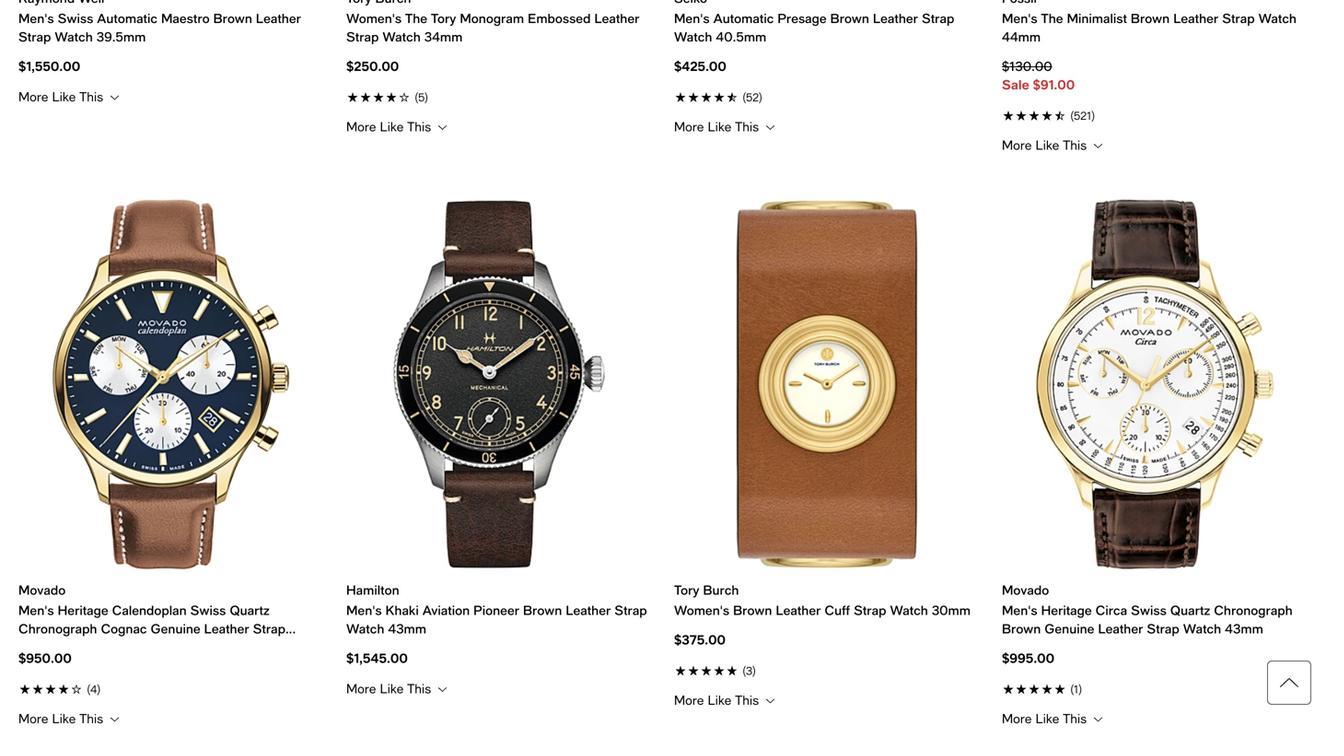 Task type: vqa. For each thing, say whether or not it's contained in the screenshot.


Task type: locate. For each thing, give the bounding box(es) containing it.
strap inside hamilton men's khaki aviation pioneer brown leather strap watch 43mm
[[615, 603, 647, 618]]

quartz inside movado men's heritage calendoplan swiss quartz chronograph cognac genuine leather strap watch 43mm $950.00
[[230, 603, 270, 618]]

1 quartz from the left
[[230, 603, 270, 618]]

2 automatic from the left
[[714, 10, 774, 26]]

strap inside the tory burch women's brown leather cuff strap watch 30mm
[[854, 603, 887, 618]]

1 automatic from the left
[[97, 10, 158, 26]]

chronograph up "scroll to top" icon on the right
[[1215, 603, 1293, 618]]

1 horizontal spatial quartz
[[1171, 603, 1211, 618]]

$130.00
[[1003, 58, 1053, 74]]

swiss inside men's swiss automatic maestro brown leather strap watch 39.5mm
[[58, 10, 93, 26]]

1 horizontal spatial swiss
[[190, 603, 226, 618]]

0 vertical spatial women's
[[346, 10, 402, 26]]

swiss inside movado men's heritage calendoplan swiss quartz chronograph cognac genuine leather strap watch 43mm $950.00
[[190, 603, 226, 618]]

43mm inside movado men's heritage circa swiss quartz chronograph brown genuine leather strap watch 43mm
[[1226, 621, 1264, 636]]

1 movado from the left
[[18, 582, 66, 598]]

maestro
[[161, 10, 210, 26]]

strap
[[922, 10, 955, 26], [1223, 10, 1256, 26], [18, 29, 51, 44], [346, 29, 379, 44], [615, 603, 647, 618], [854, 603, 887, 618], [253, 621, 286, 636], [1148, 621, 1180, 636]]

automatic up 39.5mm
[[97, 10, 158, 26]]

heritage up 'cognac' on the left bottom of page
[[58, 603, 108, 618]]

more inside men's heritage circa swiss quartz chronograph brown genuine leather strap watch 43mm group
[[1003, 711, 1032, 726]]

0 vertical spatial chronograph
[[1215, 603, 1293, 618]]

0 horizontal spatial movado
[[18, 582, 66, 598]]

brown right pioneer
[[523, 603, 562, 618]]

automatic
[[97, 10, 158, 26], [714, 10, 774, 26]]

brown inside the tory burch women's brown leather cuff strap watch 30mm
[[734, 603, 773, 618]]

more down the $250.00
[[346, 119, 376, 134]]

like down '$950.00'
[[52, 711, 76, 726]]

women's the tory monogram embossed leather strap watch  34mm link
[[346, 0, 652, 46]]

presage
[[778, 10, 827, 26]]

men's up $995.00
[[1003, 603, 1038, 618]]

more like this down (1)
[[1003, 711, 1091, 726]]

watch inside men's the minimalist brown leather strap watch 44mm
[[1259, 10, 1297, 26]]

swiss for movado men's heritage circa swiss quartz chronograph brown genuine leather strap watch 43mm
[[1132, 603, 1167, 618]]

more like this down (52)
[[675, 119, 763, 134]]

1 heritage from the left
[[58, 603, 108, 618]]

this down the (5)
[[407, 119, 431, 134]]

43mm for movado men's heritage circa swiss quartz chronograph brown genuine leather strap watch 43mm
[[1226, 621, 1264, 636]]

more inside men's heritage calendoplan swiss quartz chronograph cognac genuine leather strap watch 43mm group
[[18, 711, 48, 726]]

women's
[[346, 10, 402, 26], [675, 603, 730, 618]]

heritage
[[58, 603, 108, 618], [1042, 603, 1093, 618]]

2 genuine from the left
[[1045, 621, 1095, 636]]

men's
[[18, 10, 54, 26], [675, 10, 710, 26], [1003, 10, 1038, 26], [18, 603, 54, 618], [346, 603, 382, 618], [1003, 603, 1038, 618]]

watch inside movado men's heritage calendoplan swiss quartz chronograph cognac genuine leather strap watch 43mm $950.00
[[18, 639, 57, 655]]

pioneer
[[474, 603, 520, 618]]

2 horizontal spatial swiss
[[1132, 603, 1167, 618]]

more inside men's khaki aviation pioneer brown leather strap watch 43mm group
[[346, 681, 376, 696]]

this inside women's brown leather cuff strap watch 30mm group
[[735, 693, 759, 708]]

(1)
[[1071, 683, 1083, 696]]

heritage inside movado men's heritage calendoplan swiss quartz chronograph cognac genuine leather strap watch 43mm $950.00
[[58, 603, 108, 618]]

$130.00 sale $91.00
[[1003, 58, 1076, 92]]

this down $1,545.00
[[407, 681, 431, 696]]

43mm
[[388, 621, 427, 636], [1226, 621, 1264, 636], [60, 639, 99, 655]]

(52)
[[743, 91, 763, 104]]

chronograph for movado men's heritage calendoplan swiss quartz chronograph cognac genuine leather strap watch 43mm $950.00
[[18, 621, 97, 636]]

1 horizontal spatial movado
[[1003, 582, 1050, 598]]

more like this inside men's khaki aviation pioneer brown leather strap watch 43mm group
[[346, 681, 435, 696]]

(521)
[[1071, 109, 1096, 122]]

tory inside the women's the tory monogram embossed leather strap watch  34mm
[[431, 10, 456, 26]]

more like this for men's heritage circa swiss quartz chronograph brown genuine leather strap watch 43mm
[[1003, 711, 1091, 726]]

men's swiss automatic maestro brown leather strap watch 39.5mm
[[18, 10, 301, 44]]

brown right minimalist
[[1132, 10, 1170, 26]]

0 horizontal spatial the
[[405, 10, 428, 26]]

watch inside hamilton men's khaki aviation pioneer brown leather strap watch 43mm
[[346, 621, 385, 636]]

khaki
[[386, 603, 419, 618]]

swiss right calendoplan
[[190, 603, 226, 618]]

1 vertical spatial chronograph
[[18, 621, 97, 636]]

this down "(4)"
[[79, 711, 103, 726]]

men's the minimalist brown leather strap watch 44mm link
[[1003, 0, 1308, 46]]

swiss up $1,550.00
[[58, 10, 93, 26]]

1 horizontal spatial the
[[1042, 10, 1064, 26]]

this down (1)
[[1063, 711, 1087, 726]]

quartz inside movado men's heritage circa swiss quartz chronograph brown genuine leather strap watch 43mm
[[1171, 603, 1211, 618]]

more like this down (521)
[[1003, 137, 1091, 152]]

more like this for women's brown leather cuff strap watch 30mm
[[675, 693, 763, 708]]

leather
[[256, 10, 301, 26], [595, 10, 640, 26], [874, 10, 919, 26], [1174, 10, 1219, 26], [566, 603, 611, 618], [776, 603, 821, 618], [204, 621, 249, 636], [1099, 621, 1144, 636]]

like inside men's heritage calendoplan swiss quartz chronograph cognac genuine leather strap watch 43mm group
[[52, 711, 76, 726]]

30mm
[[932, 603, 971, 618]]

$1,545.00
[[346, 651, 408, 666]]

brown up $995.00
[[1003, 621, 1042, 636]]

more like this down the (5)
[[346, 119, 435, 134]]

0 vertical spatial tory
[[431, 10, 456, 26]]

brown inside movado men's heritage circa swiss quartz chronograph brown genuine leather strap watch 43mm
[[1003, 621, 1042, 636]]

women's up the $250.00
[[346, 10, 402, 26]]

0 horizontal spatial women's
[[346, 10, 402, 26]]

more like this down "(4)"
[[18, 711, 107, 726]]

0 horizontal spatial swiss
[[58, 10, 93, 26]]

like inside women's brown leather cuff strap watch 30mm group
[[708, 693, 732, 708]]

cognac
[[101, 621, 147, 636]]

$1,550.00
[[18, 58, 80, 74]]

brown
[[213, 10, 252, 26], [831, 10, 870, 26], [1132, 10, 1170, 26], [523, 603, 562, 618], [734, 603, 773, 618], [1003, 621, 1042, 636]]

like down $425.00
[[708, 119, 732, 134]]

watch
[[1259, 10, 1297, 26], [55, 29, 93, 44], [383, 29, 421, 44], [675, 29, 713, 44], [891, 603, 929, 618], [346, 621, 385, 636], [1184, 621, 1222, 636], [18, 639, 57, 655]]

0 horizontal spatial heritage
[[58, 603, 108, 618]]

4.4971 out of 5 rating with 521 reviews image
[[1003, 105, 1308, 124]]

brown inside men's the minimalist brown leather strap watch 44mm
[[1132, 10, 1170, 26]]

men's up '44mm'
[[1003, 10, 1038, 26]]

0 horizontal spatial genuine
[[151, 621, 201, 636]]

more like this for men's the minimalist brown leather strap watch 44mm
[[1003, 137, 1091, 152]]

1 vertical spatial women's
[[675, 603, 730, 618]]

this for men's automatic presage brown leather strap watch 40.5mm
[[735, 119, 759, 134]]

women's inside the tory burch women's brown leather cuff strap watch 30mm
[[675, 603, 730, 618]]

the for watch
[[405, 10, 428, 26]]

this inside men's heritage circa swiss quartz chronograph brown genuine leather strap watch 43mm group
[[1063, 711, 1087, 726]]

1 the from the left
[[405, 10, 428, 26]]

more down $1,550.00
[[18, 89, 48, 104]]

women's inside the women's the tory monogram embossed leather strap watch  34mm
[[346, 10, 402, 26]]

swiss right circa
[[1132, 603, 1167, 618]]

1 vertical spatial tory
[[675, 582, 700, 598]]

leather inside men's the minimalist brown leather strap watch 44mm
[[1174, 10, 1219, 26]]

1 horizontal spatial genuine
[[1045, 621, 1095, 636]]

brown down burch
[[734, 603, 773, 618]]

44mm
[[1003, 29, 1041, 44]]

burch
[[704, 582, 739, 598]]

the inside men's the minimalist brown leather strap watch 44mm
[[1042, 10, 1064, 26]]

1 horizontal spatial women's
[[675, 603, 730, 618]]

like inside men's khaki aviation pioneer brown leather strap watch 43mm group
[[380, 681, 404, 696]]

genuine down calendoplan
[[151, 621, 201, 636]]

the up the 34mm
[[405, 10, 428, 26]]

2 movado from the left
[[1003, 582, 1050, 598]]

movado men's heritage calendoplan swiss quartz chronograph cognac genuine leather strap watch 43mm $950.00
[[18, 582, 286, 666]]

men's up '$950.00'
[[18, 603, 54, 618]]

this down (3)
[[735, 693, 759, 708]]

heritage for brown
[[1042, 603, 1093, 618]]

2 quartz from the left
[[1171, 603, 1211, 618]]

men's inside the men's automatic presage brown leather strap watch 40.5mm
[[675, 10, 710, 26]]

more like this
[[18, 89, 107, 104], [346, 119, 435, 134], [675, 119, 763, 134], [1003, 137, 1091, 152], [346, 681, 435, 696], [675, 693, 763, 708], [18, 711, 107, 726], [1003, 711, 1091, 726]]

2 heritage from the left
[[1042, 603, 1093, 618]]

men's automatic presage brown leather strap watch 40.5mm
[[675, 10, 955, 44]]

the
[[405, 10, 428, 26], [1042, 10, 1064, 26]]

43mm inside movado men's heritage calendoplan swiss quartz chronograph cognac genuine leather strap watch 43mm $950.00
[[60, 639, 99, 655]]

more down sale on the right top of the page
[[1003, 137, 1032, 152]]

like
[[52, 89, 76, 104], [380, 119, 404, 134], [708, 119, 732, 134], [1036, 137, 1060, 152], [380, 681, 404, 696], [708, 693, 732, 708], [52, 711, 76, 726], [1036, 711, 1060, 726]]

movado up '$950.00'
[[18, 582, 66, 598]]

more down $425.00
[[675, 119, 704, 134]]

chronograph inside movado men's heritage calendoplan swiss quartz chronograph cognac genuine leather strap watch 43mm $950.00
[[18, 621, 97, 636]]

heritage left circa
[[1042, 603, 1093, 618]]

automatic up "40.5mm"
[[714, 10, 774, 26]]

1 horizontal spatial tory
[[675, 582, 700, 598]]

$91.00
[[1034, 77, 1076, 92]]

this for men's heritage circa swiss quartz chronograph brown genuine leather strap watch 43mm
[[1063, 711, 1087, 726]]

men's heritage calendoplan swiss quartz chronograph cognac genuine leather strap watch 43mm group
[[18, 198, 324, 727]]

chronograph inside movado men's heritage circa swiss quartz chronograph brown genuine leather strap watch 43mm
[[1215, 603, 1293, 618]]

more inside women's brown leather cuff strap watch 30mm group
[[675, 693, 704, 708]]

watch inside men's swiss automatic maestro brown leather strap watch 39.5mm
[[55, 29, 93, 44]]

minimalist
[[1068, 10, 1128, 26]]

the inside the women's the tory monogram embossed leather strap watch  34mm
[[405, 10, 428, 26]]

cuff
[[825, 603, 851, 618]]

2 the from the left
[[1042, 10, 1064, 26]]

this for men's the minimalist brown leather strap watch 44mm
[[1063, 137, 1087, 152]]

women's down burch
[[675, 603, 730, 618]]

chronograph
[[1215, 603, 1293, 618], [18, 621, 97, 636]]

genuine
[[151, 621, 201, 636], [1045, 621, 1095, 636]]

brown right maestro
[[213, 10, 252, 26]]

this down (521)
[[1063, 137, 1087, 152]]

2 horizontal spatial 43mm
[[1226, 621, 1264, 636]]

more down $375.00
[[675, 693, 704, 708]]

men's up $425.00
[[675, 10, 710, 26]]

swiss
[[58, 10, 93, 26], [190, 603, 226, 618], [1132, 603, 1167, 618]]

genuine up $995.00
[[1045, 621, 1095, 636]]

40.5mm
[[716, 29, 767, 44]]

men's heritage circa swiss quartz chronograph brown genuine leather strap watch 43mm group
[[1003, 198, 1308, 727]]

more like this inside men's heritage calendoplan swiss quartz chronograph cognac genuine leather strap watch 43mm group
[[18, 711, 107, 726]]

more like this down $1,545.00
[[346, 681, 435, 696]]

1 horizontal spatial heritage
[[1042, 603, 1093, 618]]

1 horizontal spatial 43mm
[[388, 621, 427, 636]]

more like this inside women's brown leather cuff strap watch 30mm group
[[675, 693, 763, 708]]

more like this inside men's heritage circa swiss quartz chronograph brown genuine leather strap watch 43mm group
[[1003, 711, 1091, 726]]

heritage for cognac
[[58, 603, 108, 618]]

more for women's the tory monogram embossed leather strap watch  34mm
[[346, 119, 376, 134]]

movado inside movado men's heritage circa swiss quartz chronograph brown genuine leather strap watch 43mm
[[1003, 582, 1050, 598]]

like down the $250.00
[[380, 119, 404, 134]]

movado
[[18, 582, 66, 598], [1003, 582, 1050, 598]]

like down $1,545.00
[[380, 681, 404, 696]]

tory up the 34mm
[[431, 10, 456, 26]]

0 horizontal spatial chronograph
[[18, 621, 97, 636]]

more for men's the minimalist brown leather strap watch 44mm
[[1003, 137, 1032, 152]]

0 horizontal spatial 43mm
[[60, 639, 99, 655]]

men's inside men's the minimalist brown leather strap watch 44mm
[[1003, 10, 1038, 26]]

women's the tory monogram embossed leather strap watch  34mm
[[346, 10, 640, 44]]

this down (52)
[[735, 119, 759, 134]]

genuine inside movado men's heritage circa swiss quartz chronograph brown genuine leather strap watch 43mm
[[1045, 621, 1095, 636]]

movado up $995.00
[[1003, 582, 1050, 598]]

genuine inside movado men's heritage calendoplan swiss quartz chronograph cognac genuine leather strap watch 43mm $950.00
[[151, 621, 201, 636]]

1 horizontal spatial chronograph
[[1215, 603, 1293, 618]]

men's up $1,550.00
[[18, 10, 54, 26]]

chronograph for movado men's heritage circa swiss quartz chronograph brown genuine leather strap watch 43mm
[[1215, 603, 1293, 618]]

more
[[18, 89, 48, 104], [346, 119, 376, 134], [675, 119, 704, 134], [1003, 137, 1032, 152], [346, 681, 376, 696], [675, 693, 704, 708], [18, 711, 48, 726], [1003, 711, 1032, 726]]

monogram
[[460, 10, 524, 26]]

1 genuine from the left
[[151, 621, 201, 636]]

like for men's heritage calendoplan swiss quartz chronograph cognac genuine leather strap watch 43mm
[[52, 711, 76, 726]]

0 horizontal spatial automatic
[[97, 10, 158, 26]]

brown right presage
[[831, 10, 870, 26]]

this for women's brown leather cuff strap watch 30mm
[[735, 693, 759, 708]]

like inside men's heritage circa swiss quartz chronograph brown genuine leather strap watch 43mm group
[[1036, 711, 1060, 726]]

chronograph up '$950.00'
[[18, 621, 97, 636]]

circa
[[1096, 603, 1128, 618]]

automatic inside the men's automatic presage brown leather strap watch 40.5mm
[[714, 10, 774, 26]]

the left minimalist
[[1042, 10, 1064, 26]]

leather inside movado men's heritage calendoplan swiss quartz chronograph cognac genuine leather strap watch 43mm $950.00
[[204, 621, 249, 636]]

this
[[79, 89, 103, 104], [407, 119, 431, 134], [735, 119, 759, 134], [1063, 137, 1087, 152], [407, 681, 431, 696], [735, 693, 759, 708], [79, 711, 103, 726], [1063, 711, 1087, 726]]

0 horizontal spatial quartz
[[230, 603, 270, 618]]

quartz
[[230, 603, 270, 618], [1171, 603, 1211, 618]]

1 horizontal spatial automatic
[[714, 10, 774, 26]]

like down $375.00
[[708, 693, 732, 708]]

4.5192 out of 5 rating with 52 reviews image
[[675, 86, 980, 105]]

like down $91.00
[[1036, 137, 1060, 152]]

tory left burch
[[675, 582, 700, 598]]

more down '$950.00'
[[18, 711, 48, 726]]

swiss inside movado men's heritage circa swiss quartz chronograph brown genuine leather strap watch 43mm
[[1132, 603, 1167, 618]]

5 out of 5 rating with 1 reviews image
[[1003, 679, 1308, 698]]

like down $995.00
[[1036, 711, 1060, 726]]

this inside men's heritage calendoplan swiss quartz chronograph cognac genuine leather strap watch 43mm group
[[79, 711, 103, 726]]

men's down hamilton
[[346, 603, 382, 618]]

heritage inside movado men's heritage circa swiss quartz chronograph brown genuine leather strap watch 43mm
[[1042, 603, 1093, 618]]

more for men's heritage calendoplan swiss quartz chronograph cognac genuine leather strap watch 43mm
[[18, 711, 48, 726]]

more down $1,545.00
[[346, 681, 376, 696]]

0 horizontal spatial tory
[[431, 10, 456, 26]]

more down $995.00
[[1003, 711, 1032, 726]]

leather inside the women's the tory monogram embossed leather strap watch  34mm
[[595, 10, 640, 26]]

movado inside movado men's heritage calendoplan swiss quartz chronograph cognac genuine leather strap watch 43mm $950.00
[[18, 582, 66, 598]]

more like this down (3)
[[675, 693, 763, 708]]

tory
[[431, 10, 456, 26], [675, 582, 700, 598]]

(3)
[[743, 664, 757, 677]]



Task type: describe. For each thing, give the bounding box(es) containing it.
like for women's the tory monogram embossed leather strap watch  34mm
[[380, 119, 404, 134]]

$950.00
[[18, 651, 72, 666]]

$425.00
[[675, 58, 727, 74]]

brown inside men's swiss automatic maestro brown leather strap watch 39.5mm
[[213, 10, 252, 26]]

4.6667 out of 5 rating with 3 reviews image
[[675, 660, 980, 679]]

this inside men's khaki aviation pioneer brown leather strap watch 43mm group
[[407, 681, 431, 696]]

tory burch women's brown leather cuff strap watch 30mm
[[675, 582, 971, 618]]

34mm
[[425, 29, 463, 44]]

more for men's automatic presage brown leather strap watch 40.5mm
[[675, 119, 704, 134]]

more for women's brown leather cuff strap watch 30mm
[[675, 693, 704, 708]]

this down $1,550.00
[[79, 89, 103, 104]]

genuine for circa
[[1045, 621, 1095, 636]]

men's automatic presage brown leather strap watch 40.5mm link
[[675, 0, 980, 46]]

like down $1,550.00
[[52, 89, 76, 104]]

leather inside hamilton men's khaki aviation pioneer brown leather strap watch 43mm
[[566, 603, 611, 618]]

$250.00
[[346, 58, 399, 74]]

strap inside the women's the tory monogram embossed leather strap watch  34mm
[[346, 29, 379, 44]]

quartz for circa
[[1171, 603, 1211, 618]]

like for men's heritage circa swiss quartz chronograph brown genuine leather strap watch 43mm
[[1036, 711, 1060, 726]]

swiss for movado men's heritage calendoplan swiss quartz chronograph cognac genuine leather strap watch 43mm $950.00
[[190, 603, 226, 618]]

leather inside the men's automatic presage brown leather strap watch 40.5mm
[[874, 10, 919, 26]]

men's inside movado men's heritage circa swiss quartz chronograph brown genuine leather strap watch 43mm
[[1003, 603, 1038, 618]]

movado for movado men's heritage circa swiss quartz chronograph brown genuine leather strap watch 43mm
[[1003, 582, 1050, 598]]

men's khaki aviation pioneer brown leather strap watch 43mm group
[[346, 198, 652, 697]]

43mm inside hamilton men's khaki aviation pioneer brown leather strap watch 43mm
[[388, 621, 427, 636]]

hamilton
[[346, 582, 400, 598]]

like for men's the minimalist brown leather strap watch 44mm
[[1036, 137, 1060, 152]]

brown inside hamilton men's khaki aviation pioneer brown leather strap watch 43mm
[[523, 603, 562, 618]]

(5)
[[415, 91, 429, 104]]

like for women's brown leather cuff strap watch 30mm
[[708, 693, 732, 708]]

men's swiss automatic maestro brown leather strap watch 39.5mm link
[[18, 0, 324, 46]]

43mm for movado men's heritage calendoplan swiss quartz chronograph cognac genuine leather strap watch 43mm $950.00
[[60, 639, 99, 655]]

more like this for women's the tory monogram embossed leather strap watch  34mm
[[346, 119, 435, 134]]

watch inside the women's the tory monogram embossed leather strap watch  34mm
[[383, 29, 421, 44]]

tory inside the tory burch women's brown leather cuff strap watch 30mm
[[675, 582, 700, 598]]

brown inside the men's automatic presage brown leather strap watch 40.5mm
[[831, 10, 870, 26]]

watch inside the men's automatic presage brown leather strap watch 40.5mm
[[675, 29, 713, 44]]

4 out of 5 rating with 4 reviews image
[[18, 679, 324, 698]]

strap inside the men's automatic presage brown leather strap watch 40.5mm
[[922, 10, 955, 26]]

movado for movado men's heritage calendoplan swiss quartz chronograph cognac genuine leather strap watch 43mm $950.00
[[18, 582, 66, 598]]

genuine for calendoplan
[[151, 621, 201, 636]]

sale
[[1003, 77, 1030, 92]]

strap inside movado men's heritage calendoplan swiss quartz chronograph cognac genuine leather strap watch 43mm $950.00
[[253, 621, 286, 636]]

women's brown leather cuff strap watch 30mm group
[[675, 198, 980, 709]]

39.5mm
[[97, 29, 146, 44]]

embossed
[[528, 10, 591, 26]]

$375.00
[[675, 632, 726, 647]]

aviation
[[423, 603, 470, 618]]

automatic inside men's swiss automatic maestro brown leather strap watch 39.5mm
[[97, 10, 158, 26]]

$995.00
[[1003, 651, 1055, 666]]

more for men's heritage circa swiss quartz chronograph brown genuine leather strap watch 43mm
[[1003, 711, 1032, 726]]

this for women's the tory monogram embossed leather strap watch  34mm
[[407, 119, 431, 134]]

men's the minimalist brown leather strap watch 44mm
[[1003, 10, 1297, 44]]

this for men's heritage calendoplan swiss quartz chronograph cognac genuine leather strap watch 43mm
[[79, 711, 103, 726]]

(4)
[[87, 683, 101, 696]]

leather inside movado men's heritage circa swiss quartz chronograph brown genuine leather strap watch 43mm
[[1099, 621, 1144, 636]]

leather inside the tory burch women's brown leather cuff strap watch 30mm
[[776, 603, 821, 618]]

men's inside movado men's heritage calendoplan swiss quartz chronograph cognac genuine leather strap watch 43mm $950.00
[[18, 603, 54, 618]]

watch inside the tory burch women's brown leather cuff strap watch 30mm
[[891, 603, 929, 618]]

men's inside men's swiss automatic maestro brown leather strap watch 39.5mm
[[18, 10, 54, 26]]

movado men's heritage circa swiss quartz chronograph brown genuine leather strap watch 43mm
[[1003, 582, 1293, 636]]

men's inside hamilton men's khaki aviation pioneer brown leather strap watch 43mm
[[346, 603, 382, 618]]

4.2 out of 5 rating with 5 reviews image
[[346, 86, 652, 105]]

leather inside men's swiss automatic maestro brown leather strap watch 39.5mm
[[256, 10, 301, 26]]

watch inside movado men's heritage circa swiss quartz chronograph brown genuine leather strap watch 43mm
[[1184, 621, 1222, 636]]

more like this for men's heritage calendoplan swiss quartz chronograph cognac genuine leather strap watch 43mm
[[18, 711, 107, 726]]

more like this for men's automatic presage brown leather strap watch 40.5mm
[[675, 119, 763, 134]]

like for men's automatic presage brown leather strap watch 40.5mm
[[708, 119, 732, 134]]

more like this down $1,550.00
[[18, 89, 107, 104]]

strap inside movado men's heritage circa swiss quartz chronograph brown genuine leather strap watch 43mm
[[1148, 621, 1180, 636]]

calendoplan
[[112, 603, 187, 618]]

hamilton men's khaki aviation pioneer brown leather strap watch 43mm
[[346, 582, 647, 636]]

quartz for calendoplan
[[230, 603, 270, 618]]

strap inside men's swiss automatic maestro brown leather strap watch 39.5mm
[[18, 29, 51, 44]]

strap inside men's the minimalist brown leather strap watch 44mm
[[1223, 10, 1256, 26]]

scroll to top image
[[1268, 661, 1312, 705]]

the for 44mm
[[1042, 10, 1064, 26]]



